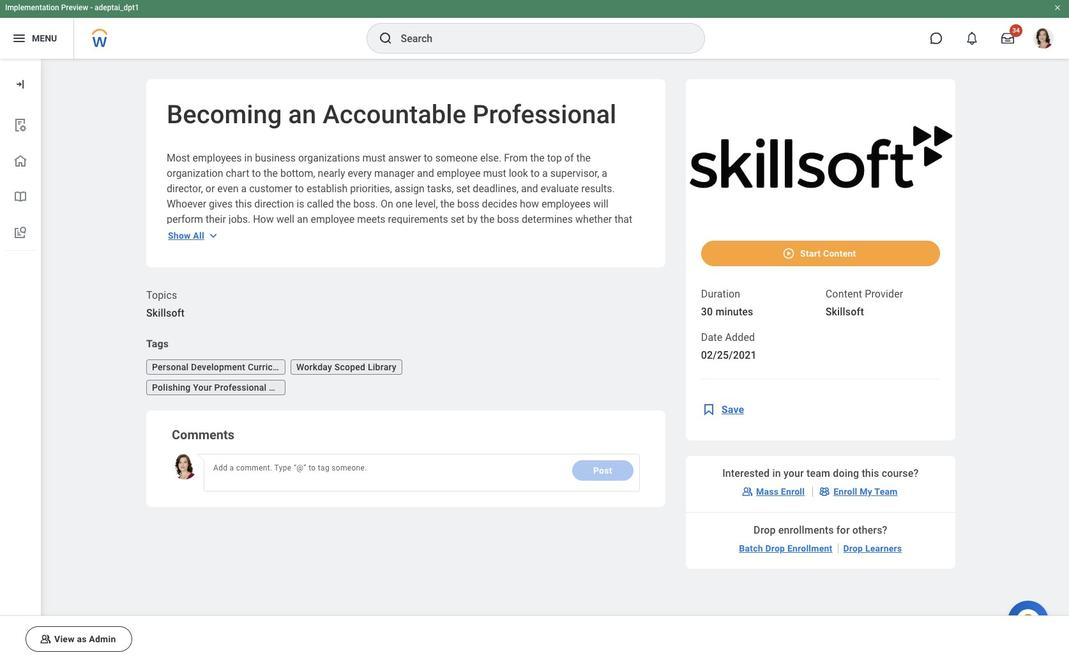 Task type: vqa. For each thing, say whether or not it's contained in the screenshot.
chevron down icon
no



Task type: describe. For each thing, give the bounding box(es) containing it.
isn't
[[360, 244, 378, 256]]

and up tasks,
[[417, 167, 434, 179]]

more
[[244, 351, 268, 363]]

it
[[225, 290, 231, 302]]

to down bottom,
[[295, 183, 304, 195]]

1 horizontal spatial on
[[565, 229, 578, 241]]

topics
[[146, 289, 177, 301]]

show all
[[168, 231, 204, 241]]

0 vertical spatial answer
[[388, 152, 421, 164]]

2 horizontal spatial that
[[615, 213, 632, 225]]

transformation import image
[[14, 78, 27, 91]]

workday assistant region
[[1008, 596, 1054, 642]]

interested in your team doing this course?
[[722, 468, 919, 480]]

1 horizontal spatial this
[[272, 321, 289, 333]]

however,
[[167, 244, 206, 256]]

minutes
[[716, 306, 753, 318]]

this inside course details element
[[862, 468, 879, 480]]

2 horizontal spatial must
[[597, 259, 621, 271]]

chevron down small image
[[207, 229, 220, 242]]

and up make
[[432, 229, 449, 241]]

rewarding.
[[588, 244, 636, 256]]

top
[[547, 152, 562, 164]]

sets
[[616, 290, 636, 302]]

the down chevron down small image
[[209, 244, 223, 256]]

media classroom image for mass enroll
[[741, 486, 754, 498]]

to left identify
[[567, 321, 576, 333]]

development
[[191, 362, 245, 372]]

jobs.
[[229, 213, 250, 225]]

1 horizontal spatial boss,
[[519, 321, 543, 333]]

boss down worth
[[592, 290, 614, 302]]

fulfilling
[[530, 244, 566, 256]]

of down fails,
[[271, 244, 281, 256]]

tasks,
[[427, 183, 454, 195]]

0 vertical spatial must
[[362, 152, 386, 164]]

to down meeting
[[438, 321, 447, 333]]

1 horizontal spatial employees
[[260, 259, 310, 271]]

1 standards, from the left
[[203, 336, 251, 348]]

an right well
[[297, 213, 308, 225]]

evaluate
[[541, 183, 579, 195]]

0 horizontal spatial job
[[465, 244, 479, 256]]

1 horizontal spatial is
[[297, 198, 304, 210]]

enroll my team
[[834, 487, 898, 497]]

of down external
[[312, 259, 321, 271]]

2 vertical spatial that
[[288, 305, 306, 317]]

establish
[[306, 183, 348, 195]]

workday scoped library link
[[291, 360, 402, 375]]

from
[[504, 152, 528, 164]]

menu
[[32, 33, 57, 43]]

inner down identify
[[565, 336, 587, 348]]

create
[[287, 336, 315, 348]]

nearly
[[318, 167, 345, 179]]

to right "plan"
[[348, 336, 357, 348]]

your right the means
[[544, 290, 564, 302]]

your right "apply"
[[542, 336, 562, 348]]

to right look
[[531, 167, 540, 179]]

and down look
[[521, 183, 538, 195]]

boss.
[[353, 198, 378, 210]]

doing inside course details element
[[833, 468, 859, 480]]

your up boss's on the bottom right of the page
[[615, 321, 634, 333]]

polishing your professional edge
[[152, 383, 289, 393]]

personal,
[[287, 275, 329, 287]]

1 vertical spatial employees
[[542, 198, 591, 210]]

to up listen at the left of page
[[418, 305, 427, 317]]

a up well.
[[279, 275, 285, 287]]

bottom,
[[280, 167, 315, 179]]

receives
[[295, 229, 332, 241]]

deadlines,
[[473, 183, 519, 195]]

team
[[807, 468, 830, 480]]

professional inside polishing your professional edge link
[[214, 383, 267, 393]]

listen
[[411, 321, 436, 333]]

to down "something"
[[202, 275, 211, 287]]

and up works
[[569, 244, 586, 256]]

called
[[307, 198, 334, 210]]

your left work.
[[212, 321, 232, 333]]

home image
[[13, 153, 28, 169]]

perform
[[167, 213, 203, 225]]

boss down decides
[[497, 213, 519, 225]]

a down top
[[542, 167, 548, 179]]

interested
[[722, 468, 770, 480]]

something
[[196, 259, 245, 271]]

someone
[[435, 152, 478, 164]]

2 vertical spatial whether
[[186, 290, 223, 302]]

inner up it
[[228, 275, 250, 287]]

a down who
[[553, 275, 559, 287]]

in inside course details element
[[772, 468, 781, 480]]

content inside content provider skillsoft
[[826, 288, 862, 300]]

how up determines
[[520, 198, 539, 210]]

control
[[270, 351, 302, 363]]

0 horizontal spatial employees
[[193, 152, 242, 164]]

drop learners
[[843, 544, 902, 554]]

-
[[90, 3, 93, 12]]

one
[[396, 198, 413, 210]]

goals,
[[398, 351, 425, 363]]

start content button
[[701, 241, 940, 267]]

to up learn
[[369, 305, 378, 317]]

course,
[[292, 321, 325, 333]]

the down sets
[[615, 305, 630, 317]]

show all button
[[168, 225, 220, 246]]

a left "plan"
[[318, 336, 323, 348]]

a down earns
[[456, 244, 462, 256]]

1 vertical spatial internal
[[167, 336, 201, 348]]

themselves.
[[445, 259, 500, 271]]

decide
[[397, 259, 427, 271]]

how down commit
[[378, 321, 397, 333]]

your down "plan"
[[327, 351, 346, 363]]

your down meeting
[[450, 321, 469, 333]]

2 standards, from the left
[[413, 336, 460, 348]]

else.
[[480, 152, 502, 164]]

an down external
[[324, 259, 335, 271]]

duration
[[701, 288, 740, 300]]

and down who
[[545, 305, 562, 317]]

topics skillsoft
[[146, 289, 185, 319]]

requirements
[[388, 213, 448, 225]]

how down "in"
[[253, 336, 272, 348]]

0 vertical spatial this
[[235, 198, 252, 210]]

implementation
[[5, 3, 59, 12]]

business
[[255, 152, 296, 164]]

menu button
[[0, 18, 74, 59]]

1 vertical spatial job
[[561, 275, 575, 287]]

director,
[[167, 183, 203, 195]]

becoming
[[167, 100, 282, 130]]

library
[[368, 362, 397, 372]]

chart
[[226, 167, 249, 179]]

you'll
[[327, 321, 350, 333]]

means
[[511, 290, 542, 302]]

your
[[193, 383, 212, 393]]

worth
[[588, 275, 614, 287]]

1 horizontal spatial that
[[394, 275, 412, 287]]

who
[[546, 259, 565, 271]]

and up demanding
[[167, 290, 184, 302]]

mass enroll link
[[736, 482, 813, 502]]

workday
[[296, 362, 332, 372]]

0 vertical spatial whether
[[575, 213, 612, 225]]

an up organizations
[[288, 100, 316, 130]]

the down tasks,
[[440, 198, 455, 210]]

show
[[168, 231, 191, 241]]

curriculum
[[248, 362, 293, 372]]

play circle image
[[782, 247, 795, 260]]

1 horizontal spatial professional
[[473, 100, 616, 130]]

learners
[[865, 544, 902, 554]]

1 enroll from the left
[[781, 487, 805, 497]]

date
[[701, 332, 723, 344]]

your down meet
[[376, 351, 395, 363]]

save button
[[701, 395, 752, 426]]

my
[[860, 487, 872, 497]]

accepting
[[292, 290, 338, 302]]

an down "something"
[[214, 275, 225, 287]]

for up provides
[[429, 259, 442, 271]]

drop for drop learners
[[843, 544, 863, 554]]

the left boss.
[[336, 198, 351, 210]]

to left "apply"
[[504, 336, 513, 348]]

1 vertical spatial is
[[578, 275, 586, 287]]

look
[[509, 167, 528, 179]]

make
[[429, 244, 454, 256]]

drop for drop enrollments for others?
[[754, 525, 776, 537]]

content inside button
[[823, 249, 856, 259]]

drop right batch
[[765, 544, 785, 554]]

the left top
[[530, 152, 545, 164]]

course?
[[882, 468, 919, 480]]

meeting
[[430, 305, 467, 317]]

most employees in business organizations must answer to someone else. from the top of the organization chart to the bottom, nearly every manager and employee must look to a supervisor, a director, or even a customer to establish priorities, assign tasks, set deadlines, and evaluate results. whoever gives this direction is called the boss. on one level, the boss decides how employees will perform their jobs. how well an employee meets requirements set by the boss determines whether that employee succeeds or fails, receives rewards or penalties, and earns praise or criticism. on another level however, the judgment of an external boss isn't enough to make a job personally fulfilling and rewarding. that's something all employees of an organization decide for themselves. everyone who works must also answer to an inner boss, a personal, internal voice that provides guidance on whether a job is worth doing and whether it is done well. accepting personal accountability for your work means your inner boss sets demanding standards and that you're willing to commit to meeting those standards and answer for the results of your work. in this course, you'll learn how to listen to your own inner boss, how to identify your internal standards, how to create a plan to meet those standards, and how to apply your inner boss's guidance to gain more control over your work, your goals, and your future.
[[167, 152, 642, 363]]

comments
[[172, 427, 234, 443]]

commit
[[380, 305, 415, 317]]

0 vertical spatial on
[[381, 198, 393, 210]]

tags element
[[146, 360, 406, 395]]

judgment
[[226, 244, 269, 256]]

inner right own
[[494, 321, 516, 333]]

0 vertical spatial organization
[[167, 167, 223, 179]]

or up personally
[[509, 229, 518, 241]]

and down own
[[463, 336, 480, 348]]

and down well.
[[268, 305, 285, 317]]

1 standards from the left
[[220, 305, 266, 317]]

to up control
[[275, 336, 284, 348]]

1 vertical spatial set
[[451, 213, 465, 225]]

1 vertical spatial must
[[483, 167, 506, 179]]

your left work
[[464, 290, 484, 302]]



Task type: locate. For each thing, give the bounding box(es) containing it.
close environment banner image
[[1054, 4, 1061, 11]]

1 vertical spatial those
[[385, 336, 410, 348]]

post button
[[572, 460, 633, 481]]

0 horizontal spatial professional
[[214, 383, 267, 393]]

0 horizontal spatial doing
[[617, 275, 642, 287]]

earns
[[451, 229, 476, 241]]

1 horizontal spatial skillsoft
[[826, 306, 864, 318]]

your left future.
[[447, 351, 466, 363]]

gives
[[209, 198, 233, 210]]

standards, up gain
[[203, 336, 251, 348]]

personal
[[341, 290, 380, 302]]

whether up the means
[[514, 275, 551, 287]]

answer up identify
[[565, 305, 598, 317]]

for up identify
[[600, 305, 613, 317]]

mass enroll
[[756, 487, 805, 497]]

2 horizontal spatial answer
[[565, 305, 598, 317]]

to up decide
[[417, 244, 426, 256]]

1 vertical spatial professional
[[214, 383, 267, 393]]

also
[[623, 259, 642, 271]]

2 vertical spatial must
[[597, 259, 621, 271]]

or down 'how' on the top left of the page
[[259, 229, 268, 241]]

1 horizontal spatial employee
[[311, 213, 355, 225]]

boss up by
[[457, 198, 479, 210]]

implementation preview -   adeptai_dpt1
[[5, 3, 139, 12]]

is right it
[[234, 290, 241, 302]]

personal
[[152, 362, 189, 372]]

0 vertical spatial doing
[[617, 275, 642, 287]]

1 horizontal spatial enroll
[[834, 487, 857, 497]]

another
[[581, 229, 615, 241]]

job down who
[[561, 275, 575, 287]]

0 vertical spatial those
[[469, 305, 495, 317]]

own
[[472, 321, 491, 333]]

notifications large image
[[966, 32, 978, 45]]

set left by
[[451, 213, 465, 225]]

fails,
[[271, 229, 292, 241]]

0 horizontal spatial this
[[235, 198, 252, 210]]

1 horizontal spatial those
[[469, 305, 495, 317]]

1 horizontal spatial standards
[[497, 305, 543, 317]]

all
[[193, 231, 204, 241]]

Comment text field
[[210, 460, 564, 483]]

1 horizontal spatial guidance
[[456, 275, 498, 287]]

duration 30 minutes
[[701, 288, 753, 318]]

batch
[[739, 544, 763, 554]]

skillsoft down the topics in the left of the page
[[146, 307, 185, 319]]

results.
[[581, 183, 615, 195]]

0 horizontal spatial internal
[[167, 336, 201, 348]]

0 vertical spatial that
[[615, 213, 632, 225]]

2 horizontal spatial this
[[862, 468, 879, 480]]

0 horizontal spatial whether
[[186, 290, 223, 302]]

0 horizontal spatial those
[[385, 336, 410, 348]]

0 horizontal spatial organization
[[167, 167, 223, 179]]

media mylearning image
[[701, 403, 716, 418]]

in up 'chart'
[[244, 152, 252, 164]]

manager
[[374, 167, 415, 179]]

this up my
[[862, 468, 879, 480]]

1 vertical spatial in
[[772, 468, 781, 480]]

2 vertical spatial is
[[234, 290, 241, 302]]

work
[[486, 290, 508, 302]]

the
[[530, 152, 545, 164], [576, 152, 591, 164], [263, 167, 278, 179], [336, 198, 351, 210], [440, 198, 455, 210], [480, 213, 495, 225], [209, 244, 223, 256], [615, 305, 630, 317]]

doing inside 'most employees in business organizations must answer to someone else. from the top of the organization chart to the bottom, nearly every manager and employee must look to a supervisor, a director, or even a customer to establish priorities, assign tasks, set deadlines, and evaluate results. whoever gives this direction is called the boss. on one level, the boss decides how employees will perform their jobs. how well an employee meets requirements set by the boss determines whether that employee succeeds or fails, receives rewards or penalties, and earns praise or criticism. on another level however, the judgment of an external boss isn't enough to make a job personally fulfilling and rewarding. that's something all employees of an organization decide for themselves. everyone who works must also answer to an inner boss, a personal, internal voice that provides guidance on whether a job is worth doing and whether it is done well. accepting personal accountability for your work means your inner boss sets demanding standards and that you're willing to commit to meeting those standards and answer for the results of your work. in this course, you'll learn how to listen to your own inner boss, how to identify your internal standards, how to create a plan to meet those standards, and how to apply your inner boss's guidance to gain more control over your work, your goals, and your future.'
[[617, 275, 642, 287]]

employee up however,
[[167, 229, 211, 241]]

identify
[[579, 321, 612, 333]]

for up meeting
[[449, 290, 461, 302]]

media classroom image inside mass enroll link
[[741, 486, 754, 498]]

that up level
[[615, 213, 632, 225]]

content provider skillsoft
[[826, 288, 903, 318]]

1 horizontal spatial doing
[[833, 468, 859, 480]]

0 horizontal spatial answer
[[167, 275, 200, 287]]

guidance down results
[[167, 351, 208, 363]]

works
[[567, 259, 595, 271]]

mass
[[756, 487, 779, 497]]

every
[[348, 167, 372, 179]]

search image
[[378, 31, 393, 46]]

a right even
[[241, 183, 247, 195]]

1 horizontal spatial in
[[772, 468, 781, 480]]

employees
[[193, 152, 242, 164], [542, 198, 591, 210], [260, 259, 310, 271]]

inbox large image
[[1001, 32, 1014, 45]]

1 vertical spatial answer
[[167, 275, 200, 287]]

post
[[593, 466, 612, 476]]

media classroom image for view as admin
[[39, 633, 52, 646]]

1 vertical spatial this
[[272, 321, 289, 333]]

of down demanding
[[200, 321, 209, 333]]

or
[[206, 183, 215, 195], [259, 229, 268, 241], [374, 229, 383, 241], [509, 229, 518, 241]]

1 vertical spatial media classroom image
[[39, 633, 52, 646]]

1 horizontal spatial organization
[[338, 259, 394, 271]]

1 vertical spatial organization
[[338, 259, 394, 271]]

0 vertical spatial guidance
[[456, 275, 498, 287]]

report parameter image
[[13, 118, 28, 133]]

0 vertical spatial job
[[465, 244, 479, 256]]

everyone
[[502, 259, 543, 271]]

most
[[167, 152, 190, 164]]

that down decide
[[394, 275, 412, 287]]

set right tasks,
[[456, 183, 470, 195]]

menu banner
[[0, 0, 1069, 59]]

doing up enroll my team link
[[833, 468, 859, 480]]

you're
[[308, 305, 335, 317]]

0 vertical spatial media classroom image
[[741, 486, 754, 498]]

0 vertical spatial is
[[297, 198, 304, 210]]

1 horizontal spatial standards,
[[413, 336, 460, 348]]

to left someone
[[424, 152, 433, 164]]

0 horizontal spatial must
[[362, 152, 386, 164]]

answer
[[388, 152, 421, 164], [167, 275, 200, 287], [565, 305, 598, 317]]

Search Workday  search field
[[401, 24, 678, 52]]

of right top
[[564, 152, 574, 164]]

1 horizontal spatial job
[[561, 275, 575, 287]]

in
[[261, 321, 270, 333]]

internal up personal
[[331, 275, 365, 287]]

work.
[[234, 321, 259, 333]]

internal
[[331, 275, 365, 287], [167, 336, 201, 348]]

skillsoft inside content provider skillsoft
[[826, 306, 864, 318]]

the up supervisor, at top
[[576, 152, 591, 164]]

2 vertical spatial employees
[[260, 259, 310, 271]]

answer up manager
[[388, 152, 421, 164]]

must up deadlines,
[[483, 167, 506, 179]]

0 horizontal spatial on
[[381, 198, 393, 210]]

in inside 'most employees in business organizations must answer to someone else. from the top of the organization chart to the bottom, nearly every manager and employee must look to a supervisor, a director, or even a customer to establish priorities, assign tasks, set deadlines, and evaluate results. whoever gives this direction is called the boss. on one level, the boss decides how employees will perform their jobs. how well an employee meets requirements set by the boss determines whether that employee succeeds or fails, receives rewards or penalties, and earns praise or criticism. on another level however, the judgment of an external boss isn't enough to make a job personally fulfilling and rewarding. that's something all employees of an organization decide for themselves. everyone who works must also answer to an inner boss, a personal, internal voice that provides guidance on whether a job is worth doing and whether it is done well. accepting personal accountability for your work means your inner boss sets demanding standards and that you're willing to commit to meeting those standards and answer for the results of your work. in this course, you'll learn how to listen to your own inner boss, how to identify your internal standards, how to create a plan to meet those standards, and how to apply your inner boss's guidance to gain more control over your work, your goals, and your future.'
[[244, 152, 252, 164]]

learn
[[353, 321, 375, 333]]

1 vertical spatial guidance
[[167, 351, 208, 363]]

0 vertical spatial employees
[[193, 152, 242, 164]]

0 horizontal spatial media classroom image
[[39, 633, 52, 646]]

criticism.
[[521, 229, 563, 241]]

0 horizontal spatial employee
[[167, 229, 211, 241]]

1 horizontal spatial media classroom image
[[741, 486, 754, 498]]

that's
[[167, 259, 194, 271]]

boss
[[457, 198, 479, 210], [497, 213, 519, 225], [336, 244, 358, 256], [592, 290, 614, 302]]

provides
[[415, 275, 453, 287]]

0 vertical spatial boss,
[[253, 275, 277, 287]]

1 vertical spatial whether
[[514, 275, 551, 287]]

standards down the means
[[497, 305, 543, 317]]

2 horizontal spatial whether
[[575, 213, 612, 225]]

done
[[244, 290, 267, 302]]

on left another
[[565, 229, 578, 241]]

justify image
[[11, 31, 27, 46]]

an down fails,
[[283, 244, 294, 256]]

doing
[[617, 275, 642, 287], [833, 468, 859, 480]]

scoped
[[335, 362, 365, 372]]

book open image
[[13, 189, 28, 204]]

0 horizontal spatial skillsoft
[[146, 307, 185, 319]]

skillsoft
[[826, 306, 864, 318], [146, 307, 185, 319]]

the up customer
[[263, 167, 278, 179]]

plan
[[326, 336, 345, 348]]

whether up another
[[575, 213, 612, 225]]

succeeds
[[213, 229, 257, 241]]

this
[[235, 198, 252, 210], [272, 321, 289, 333], [862, 468, 879, 480]]

answer down that's
[[167, 275, 200, 287]]

by
[[467, 213, 478, 225]]

assign
[[395, 183, 425, 195]]

those up 'goals,'
[[385, 336, 410, 348]]

0 horizontal spatial is
[[234, 290, 241, 302]]

skillsoft down start content
[[826, 306, 864, 318]]

or left even
[[206, 183, 215, 195]]

and
[[417, 167, 434, 179], [521, 183, 538, 195], [432, 229, 449, 241], [569, 244, 586, 256], [167, 290, 184, 302], [268, 305, 285, 317], [545, 305, 562, 317], [463, 336, 480, 348], [427, 351, 444, 363]]

personally
[[481, 244, 528, 256]]

1 vertical spatial doing
[[833, 468, 859, 480]]

for left "others?"
[[837, 525, 850, 537]]

view as admin button
[[26, 627, 132, 652]]

direction
[[254, 198, 294, 210]]

2 horizontal spatial employees
[[542, 198, 591, 210]]

1 vertical spatial that
[[394, 275, 412, 287]]

2 enroll from the left
[[834, 487, 857, 497]]

drop down "others?"
[[843, 544, 863, 554]]

list
[[0, 107, 41, 251]]

well.
[[269, 290, 290, 302]]

0 vertical spatial in
[[244, 152, 252, 164]]

gain
[[222, 351, 242, 363]]

for inside course details element
[[837, 525, 850, 537]]

the right by
[[480, 213, 495, 225]]

2 horizontal spatial employee
[[437, 167, 481, 179]]

as
[[77, 634, 87, 644]]

set
[[456, 183, 470, 195], [451, 213, 465, 225]]

contact card matrix manager image
[[818, 486, 831, 498]]

1 vertical spatial boss,
[[519, 321, 543, 333]]

determines
[[522, 213, 573, 225]]

content right start
[[823, 249, 856, 259]]

employees up 'chart'
[[193, 152, 242, 164]]

2 vertical spatial answer
[[565, 305, 598, 317]]

on
[[500, 275, 512, 287]]

or down meets
[[374, 229, 383, 241]]

even
[[217, 183, 239, 195]]

how left identify
[[545, 321, 565, 333]]

1 vertical spatial on
[[565, 229, 578, 241]]

whoever
[[167, 198, 206, 210]]

1 vertical spatial employee
[[311, 213, 355, 225]]

employee
[[437, 167, 481, 179], [311, 213, 355, 225], [167, 229, 211, 241]]

internal down results
[[167, 336, 201, 348]]

0 horizontal spatial standards,
[[203, 336, 251, 348]]

enroll right mass
[[781, 487, 805, 497]]

start content
[[800, 249, 856, 259]]

0 horizontal spatial in
[[244, 152, 252, 164]]

0 vertical spatial employee
[[437, 167, 481, 179]]

decides
[[482, 198, 517, 210]]

and right 'goals,'
[[427, 351, 444, 363]]

0 vertical spatial set
[[456, 183, 470, 195]]

job up themselves.
[[465, 244, 479, 256]]

2 vertical spatial employee
[[167, 229, 211, 241]]

in up mass enroll link
[[772, 468, 781, 480]]

0 horizontal spatial that
[[288, 305, 306, 317]]

drop up batch
[[754, 525, 776, 537]]

34
[[1012, 27, 1020, 34]]

your up "mass enroll"
[[784, 468, 804, 480]]

course details element
[[686, 79, 955, 585]]

employee down called at left
[[311, 213, 355, 225]]

1 horizontal spatial internal
[[331, 275, 365, 287]]

to
[[424, 152, 433, 164], [252, 167, 261, 179], [531, 167, 540, 179], [295, 183, 304, 195], [417, 244, 426, 256], [202, 275, 211, 287], [369, 305, 378, 317], [418, 305, 427, 317], [399, 321, 408, 333], [438, 321, 447, 333], [567, 321, 576, 333], [275, 336, 284, 348], [348, 336, 357, 348], [504, 336, 513, 348], [211, 351, 220, 363]]

1 horizontal spatial answer
[[388, 152, 421, 164]]

2 standards from the left
[[497, 305, 543, 317]]

level,
[[415, 198, 438, 210]]

to down commit
[[399, 321, 408, 333]]

results
[[167, 321, 197, 333]]

customer
[[249, 183, 292, 195]]

must down the rewarding.
[[597, 259, 621, 271]]

1 horizontal spatial whether
[[514, 275, 551, 287]]

boss down rewards
[[336, 244, 358, 256]]

0 vertical spatial content
[[823, 249, 856, 259]]

is left called at left
[[297, 198, 304, 210]]

media classroom image left view
[[39, 633, 52, 646]]

1 vertical spatial content
[[826, 288, 862, 300]]

2 vertical spatial this
[[862, 468, 879, 480]]

profile logan mcneil image
[[1033, 28, 1054, 51]]

those up own
[[469, 305, 495, 317]]

0 vertical spatial professional
[[473, 100, 616, 130]]

0 horizontal spatial standards
[[220, 305, 266, 317]]

a up "results."
[[602, 167, 607, 179]]

media classroom image inside the view as admin button
[[39, 633, 52, 646]]

0 horizontal spatial guidance
[[167, 351, 208, 363]]

save
[[722, 404, 744, 416]]

2 horizontal spatial is
[[578, 275, 586, 287]]

professional down "personal development curriculum" link
[[214, 383, 267, 393]]

edge
[[269, 383, 289, 393]]

1 horizontal spatial must
[[483, 167, 506, 179]]

external
[[297, 244, 333, 256]]

your inside course details element
[[784, 468, 804, 480]]

to left gain
[[211, 351, 220, 363]]

media classroom image
[[741, 486, 754, 498], [39, 633, 52, 646]]

0 vertical spatial internal
[[331, 275, 365, 287]]

to right 'chart'
[[252, 167, 261, 179]]

adeptai_dpt1
[[95, 3, 139, 12]]

inner down worth
[[566, 290, 589, 302]]

how up future.
[[482, 336, 501, 348]]

meet
[[359, 336, 382, 348]]



